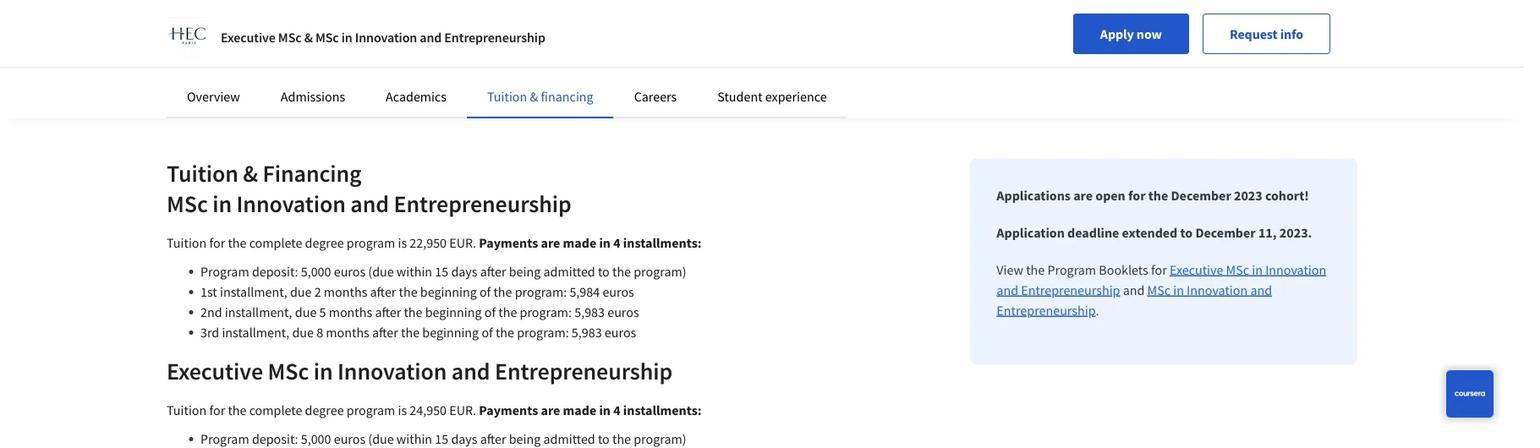 Task type: locate. For each thing, give the bounding box(es) containing it.
after
[[480, 263, 506, 280], [370, 283, 396, 300], [375, 304, 401, 321], [372, 324, 398, 341], [480, 431, 506, 448]]

2 within from the top
[[397, 431, 432, 448]]

& left 'financing'
[[243, 159, 258, 188]]

2 admitted from the top
[[544, 431, 595, 448]]

1 horizontal spatial executive msc in innovation and entrepreneurship
[[997, 261, 1327, 299]]

15 down tuition for the complete degree program is 24,950 eur. payments are made in 4 installments:
[[435, 431, 449, 448]]

being inside program deposit: 5,000 euros (due within 15 days after being admitted to the program) 1st installment, due 2 months after the beginning of the program: 5,984 euros 2nd installment, due 5 months after the beginning of the program: 5,983 euros 3rd installment, due 8 months after the beginning of the program: 5,983 euros
[[509, 263, 541, 280]]

admitted inside program deposit: 5,000 euros (due within 15 days after being admitted to the program) 1st installment, due 2 months after the beginning of the program: 5,984 euros 2nd installment, due 5 months after the beginning of the program: 5,983 euros 3rd installment, due 8 months after the beginning of the program: 5,983 euros
[[544, 263, 595, 280]]

1 made from the top
[[563, 234, 597, 251]]

1 program) from the top
[[634, 263, 687, 280]]

1 payments from the top
[[479, 234, 538, 251]]

0 vertical spatial eur.
[[449, 234, 476, 251]]

& inside tuition & financing msc in innovation and entrepreneurship
[[243, 159, 258, 188]]

1 vertical spatial deposit:
[[252, 431, 298, 448]]

due left 5
[[295, 304, 317, 321]]

and down booklets
[[1120, 282, 1148, 299]]

entrepreneurship down 5,984 on the left bottom
[[495, 357, 673, 386]]

for
[[346, 0, 360, 5], [1128, 187, 1146, 204], [209, 234, 225, 251], [1151, 261, 1167, 278], [209, 402, 225, 419]]

is for 24,950
[[398, 402, 407, 419]]

and
[[420, 29, 442, 46], [350, 189, 389, 219], [997, 282, 1019, 299], [1120, 282, 1148, 299], [1251, 282, 1272, 299], [452, 357, 490, 386]]

1 admitted from the top
[[544, 263, 595, 280]]

1 complete from the top
[[249, 234, 302, 251]]

eur. up "program deposit: 5,000 euros (due within 15 days after being admitted to the program)"
[[449, 402, 476, 419]]

apply
[[1100, 25, 1134, 42]]

info
[[1280, 25, 1304, 42]]

days for program deposit: 5,000 euros (due within 15 days after being admitted to the program)
[[451, 431, 478, 448]]

ranked by the financial times for 4 consecutive years
[[194, 0, 368, 22]]

2 made from the top
[[563, 402, 597, 419]]

5,000 inside program deposit: 5,000 euros (due within 15 days after being admitted to the program) 1st installment, due 2 months after the beginning of the program: 5,984 euros 2nd installment, due 5 months after the beginning of the program: 5,983 euros 3rd installment, due 8 months after the beginning of the program: 5,983 euros
[[301, 263, 331, 280]]

executive down 'years'
[[221, 29, 276, 46]]

1 days from the top
[[451, 263, 478, 280]]

months right 5
[[329, 304, 372, 321]]

1 vertical spatial executive
[[1170, 261, 1224, 278]]

cohort!
[[1266, 187, 1309, 204]]

is left 24,950
[[398, 402, 407, 419]]

deposit:
[[252, 263, 298, 280], [252, 431, 298, 448]]

program down tuition & financing msc in innovation and entrepreneurship
[[347, 234, 395, 251]]

22,950
[[410, 234, 447, 251]]

(due
[[368, 263, 394, 280], [368, 431, 394, 448]]

to for program deposit: 5,000 euros (due within 15 days after being admitted to the program)
[[598, 431, 610, 448]]

program
[[347, 234, 395, 251], [347, 402, 395, 419]]

0 vertical spatial complete
[[249, 234, 302, 251]]

1 5,000 from the top
[[301, 263, 331, 280]]

tuition up the 1st
[[167, 234, 207, 251]]

msc in innovation and entrepreneurship link
[[997, 282, 1272, 319]]

0 vertical spatial being
[[509, 263, 541, 280]]

executive down application deadline extended to december 11, 2023. at right
[[1170, 261, 1224, 278]]

installment, right 3rd
[[222, 324, 290, 341]]

0 horizontal spatial &
[[243, 159, 258, 188]]

1 vertical spatial to
[[598, 263, 610, 280]]

1 vertical spatial being
[[509, 431, 541, 448]]

& for tuition & financing msc in innovation and entrepreneurship
[[243, 159, 258, 188]]

tuition down 3rd
[[167, 402, 207, 419]]

financing
[[263, 159, 362, 188]]

1 vertical spatial program
[[347, 402, 395, 419]]

application deadline extended to december 11, 2023.
[[997, 224, 1312, 241]]

tuition
[[487, 88, 527, 105], [167, 159, 238, 188], [167, 234, 207, 251], [167, 402, 207, 419]]

5
[[319, 304, 326, 321]]

1 (due from the top
[[368, 263, 394, 280]]

1 vertical spatial installment,
[[225, 304, 292, 321]]

0 vertical spatial program
[[347, 234, 395, 251]]

executive msc in innovation and entrepreneurship up 24,950
[[167, 357, 673, 386]]

2 vertical spatial to
[[598, 431, 610, 448]]

months right 2
[[324, 283, 367, 300]]

tuition inside tuition & financing msc in innovation and entrepreneurship
[[167, 159, 238, 188]]

1 vertical spatial 15
[[435, 431, 449, 448]]

1 vertical spatial installments:
[[623, 402, 702, 419]]

1 vertical spatial admitted
[[544, 431, 595, 448]]

1 vertical spatial (due
[[368, 431, 394, 448]]

1 vertical spatial &
[[530, 88, 538, 105]]

apply now button
[[1073, 14, 1189, 54]]

executive msc in innovation and entrepreneurship
[[997, 261, 1327, 299], [167, 357, 673, 386]]

student experience
[[718, 88, 827, 105]]

program for 24,950
[[347, 402, 395, 419]]

1 degree from the top
[[305, 234, 344, 251]]

entrepreneurship
[[444, 29, 546, 46], [394, 189, 572, 219], [1021, 282, 1120, 299], [997, 302, 1096, 319], [495, 357, 673, 386]]

0 vertical spatial degree
[[305, 234, 344, 251]]

1 vertical spatial degree
[[305, 402, 344, 419]]

1 vertical spatial of
[[485, 304, 496, 321]]

2
[[314, 283, 321, 300]]

2 program) from the top
[[634, 431, 687, 448]]

degree for 24,950
[[305, 402, 344, 419]]

1 eur. from the top
[[449, 234, 476, 251]]

1 vertical spatial months
[[329, 304, 372, 321]]

1 deposit: from the top
[[252, 263, 298, 280]]

2 complete from the top
[[249, 402, 302, 419]]

tuition for tuition for the complete degree program is 24,950 eur. payments are made in 4 installments:
[[167, 402, 207, 419]]

tuition down overview
[[167, 159, 238, 188]]

consecutive
[[194, 7, 253, 22]]

executive down 3rd
[[167, 357, 263, 386]]

2 installments: from the top
[[623, 402, 702, 419]]

1 program from the top
[[347, 234, 395, 251]]

after down tuition for the complete degree program is 24,950 eur. payments are made in 4 installments:
[[480, 431, 506, 448]]

& left financing
[[530, 88, 538, 105]]

made for tuition for the complete degree program is 22,950 eur.
[[563, 234, 597, 251]]

0 vertical spatial within
[[397, 263, 432, 280]]

and down 11,
[[1251, 282, 1272, 299]]

open
[[1096, 187, 1126, 204]]

days inside program deposit: 5,000 euros (due within 15 days after being admitted to the program) 1st installment, due 2 months after the beginning of the program: 5,984 euros 2nd installment, due 5 months after the beginning of the program: 5,983 euros 3rd installment, due 8 months after the beginning of the program: 5,983 euros
[[451, 263, 478, 280]]

5,000 for program deposit: 5,000 euros (due within 15 days after being admitted to the program) 1st installment, due 2 months after the beginning of the program: 5,984 euros 2nd installment, due 5 months after the beginning of the program: 5,983 euros 3rd installment, due 8 months after the beginning of the program: 5,983 euros
[[301, 263, 331, 280]]

eur. for 22,950
[[449, 234, 476, 251]]

due left 2
[[290, 283, 312, 300]]

within inside program deposit: 5,000 euros (due within 15 days after being admitted to the program) 1st installment, due 2 months after the beginning of the program: 5,984 euros 2nd installment, due 5 months after the beginning of the program: 5,983 euros 3rd installment, due 8 months after the beginning of the program: 5,983 euros
[[397, 263, 432, 280]]

payments
[[479, 234, 538, 251], [479, 402, 538, 419]]

academics link
[[386, 88, 447, 105]]

innovation inside 'link'
[[1266, 261, 1327, 278]]

2 degree from the top
[[305, 402, 344, 419]]

4 for 24,950
[[613, 402, 621, 419]]

0 vertical spatial days
[[451, 263, 478, 280]]

1 within from the top
[[397, 263, 432, 280]]

entrepreneurship down view the program booklets for
[[1021, 282, 1120, 299]]

0 vertical spatial payments
[[479, 234, 538, 251]]

0 vertical spatial december
[[1171, 187, 1232, 204]]

program:
[[515, 283, 567, 300], [520, 304, 572, 321], [517, 324, 569, 341]]

0 vertical spatial admitted
[[544, 263, 595, 280]]

eur. right 22,950
[[449, 234, 476, 251]]

msc in innovation and entrepreneurship
[[997, 282, 1272, 319]]

15 down tuition for the complete degree program is 22,950 eur. payments are made in 4 installments:
[[435, 263, 449, 280]]

1 vertical spatial payments
[[479, 402, 538, 419]]

overview link
[[187, 88, 240, 105]]

installment, right 2nd
[[225, 304, 292, 321]]

program) inside program deposit: 5,000 euros (due within 15 days after being admitted to the program) 1st installment, due 2 months after the beginning of the program: 5,984 euros 2nd installment, due 5 months after the beginning of the program: 5,983 euros 3rd installment, due 8 months after the beginning of the program: 5,983 euros
[[634, 263, 687, 280]]

program for 22,950
[[347, 234, 395, 251]]

due
[[290, 283, 312, 300], [295, 304, 317, 321], [292, 324, 314, 341]]

days down tuition for the complete degree program is 24,950 eur. payments are made in 4 installments:
[[451, 431, 478, 448]]

0 vertical spatial made
[[563, 234, 597, 251]]

(due down tuition for the complete degree program is 24,950 eur. payments are made in 4 installments:
[[368, 431, 394, 448]]

in
[[342, 29, 353, 46], [213, 189, 232, 219], [599, 234, 611, 251], [1252, 261, 1263, 278], [1174, 282, 1184, 299], [314, 357, 333, 386], [599, 402, 611, 419]]

1 vertical spatial executive msc in innovation and entrepreneurship
[[167, 357, 673, 386]]

8
[[317, 324, 323, 341]]

1 vertical spatial 5,983
[[572, 324, 602, 341]]

being
[[509, 263, 541, 280], [509, 431, 541, 448]]

tuition for tuition for the complete degree program is 22,950 eur. payments are made in 4 installments:
[[167, 234, 207, 251]]

months
[[324, 283, 367, 300], [329, 304, 372, 321], [326, 324, 370, 341]]

complete for tuition for the complete degree program is 24,950 eur. payments are made in 4 installments:
[[249, 402, 302, 419]]

within down 24,950
[[397, 431, 432, 448]]

2 program from the top
[[347, 402, 395, 419]]

24,950
[[410, 402, 447, 419]]

0 vertical spatial deposit:
[[252, 263, 298, 280]]

tuition & financing
[[487, 88, 594, 105]]

1 being from the top
[[509, 263, 541, 280]]

months right "8"
[[326, 324, 370, 341]]

& down ranked by the financial times for 4 consecutive years on the top of the page
[[304, 29, 313, 46]]

in inside tuition & financing msc in innovation and entrepreneurship
[[213, 189, 232, 219]]

2 vertical spatial installment,
[[222, 324, 290, 341]]

within
[[397, 263, 432, 280], [397, 431, 432, 448]]

1 vertical spatial days
[[451, 431, 478, 448]]

for up the 1st
[[209, 234, 225, 251]]

now
[[1137, 25, 1162, 42]]

2 payments from the top
[[479, 402, 538, 419]]

payments up "program deposit: 5,000 euros (due within 15 days after being admitted to the program)"
[[479, 402, 538, 419]]

innovation inside tuition & financing msc in innovation and entrepreneurship
[[237, 189, 346, 219]]

5,983
[[575, 304, 605, 321], [572, 324, 602, 341]]

5,000
[[301, 263, 331, 280], [301, 431, 331, 448]]

0 vertical spatial is
[[398, 234, 407, 251]]

payments right 22,950
[[479, 234, 538, 251]]

to for program deposit: 5,000 euros (due within 15 days after being admitted to the program) 1st installment, due 2 months after the beginning of the program: 5,984 euros 2nd installment, due 5 months after the beginning of the program: 5,983 euros 3rd installment, due 8 months after the beginning of the program: 5,983 euros
[[598, 263, 610, 280]]

tuition left financing
[[487, 88, 527, 105]]

within down 22,950
[[397, 263, 432, 280]]

5,000 for program deposit: 5,000 euros (due within 15 days after being admitted to the program)
[[301, 431, 331, 448]]

1 vertical spatial beginning
[[425, 304, 482, 321]]

days down tuition for the complete degree program is 22,950 eur. payments are made in 4 installments:
[[451, 263, 478, 280]]

innovation inside msc in innovation and entrepreneurship
[[1187, 282, 1248, 299]]

request info
[[1230, 25, 1304, 42]]

is for 22,950
[[398, 234, 407, 251]]

made
[[563, 234, 597, 251], [563, 402, 597, 419]]

entrepreneurship down view
[[997, 302, 1096, 319]]

0 vertical spatial 4
[[362, 0, 368, 5]]

1 vertical spatial program)
[[634, 431, 687, 448]]

eur.
[[449, 234, 476, 251], [449, 402, 476, 419]]

days for program deposit: 5,000 euros (due within 15 days after being admitted to the program) 1st installment, due 2 months after the beginning of the program: 5,984 euros 2nd installment, due 5 months after the beginning of the program: 5,983 euros 3rd installment, due 8 months after the beginning of the program: 5,983 euros
[[451, 263, 478, 280]]

1 vertical spatial 4
[[613, 234, 621, 251]]

apply now
[[1100, 25, 1162, 42]]

by
[[233, 0, 245, 5]]

15
[[435, 263, 449, 280], [435, 431, 449, 448]]

admitted
[[544, 263, 595, 280], [544, 431, 595, 448]]

2 5,000 from the top
[[301, 431, 331, 448]]

to inside program deposit: 5,000 euros (due within 15 days after being admitted to the program) 1st installment, due 2 months after the beginning of the program: 5,984 euros 2nd installment, due 5 months after the beginning of the program: 5,983 euros 3rd installment, due 8 months after the beginning of the program: 5,983 euros
[[598, 263, 610, 280]]

degree
[[305, 234, 344, 251], [305, 402, 344, 419]]

1 vertical spatial 5,000
[[301, 431, 331, 448]]

(due inside program deposit: 5,000 euros (due within 15 days after being admitted to the program) 1st installment, due 2 months after the beginning of the program: 5,984 euros 2nd installment, due 5 months after the beginning of the program: 5,983 euros 3rd installment, due 8 months after the beginning of the program: 5,983 euros
[[368, 263, 394, 280]]

installment, right the 1st
[[220, 283, 287, 300]]

0 vertical spatial of
[[480, 283, 491, 300]]

2 vertical spatial are
[[541, 402, 560, 419]]

overview
[[187, 88, 240, 105]]

2 horizontal spatial &
[[530, 88, 538, 105]]

are
[[1074, 187, 1093, 204], [541, 234, 560, 251], [541, 402, 560, 419]]

1 vertical spatial complete
[[249, 402, 302, 419]]

2 vertical spatial &
[[243, 159, 258, 188]]

for inside ranked by the financial times for 4 consecutive years
[[346, 0, 360, 5]]

0 vertical spatial installments:
[[623, 234, 702, 251]]

euros
[[334, 263, 366, 280], [603, 283, 634, 300], [608, 304, 639, 321], [605, 324, 636, 341], [334, 431, 366, 448]]

deposit: inside program deposit: 5,000 euros (due within 15 days after being admitted to the program) 1st installment, due 2 months after the beginning of the program: 5,984 euros 2nd installment, due 5 months after the beginning of the program: 5,983 euros 3rd installment, due 8 months after the beginning of the program: 5,983 euros
[[252, 263, 298, 280]]

1 vertical spatial are
[[541, 234, 560, 251]]

2 (due from the top
[[368, 431, 394, 448]]

&
[[304, 29, 313, 46], [530, 88, 538, 105], [243, 159, 258, 188]]

15 inside program deposit: 5,000 euros (due within 15 days after being admitted to the program) 1st installment, due 2 months after the beginning of the program: 5,984 euros 2nd installment, due 5 months after the beginning of the program: 5,983 euros 3rd installment, due 8 months after the beginning of the program: 5,983 euros
[[435, 263, 449, 280]]

for down 3rd
[[209, 402, 225, 419]]

0 vertical spatial program)
[[634, 263, 687, 280]]

executive msc in innovation and entrepreneurship link
[[997, 261, 1327, 299]]

ranked
[[194, 0, 231, 5]]

2 eur. from the top
[[449, 402, 476, 419]]

is left 22,950
[[398, 234, 407, 251]]

1 vertical spatial made
[[563, 402, 597, 419]]

december left 2023
[[1171, 187, 1232, 204]]

for right times
[[346, 0, 360, 5]]

1 vertical spatial within
[[397, 431, 432, 448]]

beginning
[[420, 283, 477, 300], [425, 304, 482, 321], [422, 324, 479, 341]]

1 vertical spatial eur.
[[449, 402, 476, 419]]

innovation
[[355, 29, 417, 46], [237, 189, 346, 219], [1266, 261, 1327, 278], [1187, 282, 1248, 299], [338, 357, 447, 386]]

1 installments: from the top
[[623, 234, 702, 251]]

are for tuition for the complete degree program is 24,950 eur. payments are made in 4 installments:
[[541, 402, 560, 419]]

program inside program deposit: 5,000 euros (due within 15 days after being admitted to the program) 1st installment, due 2 months after the beginning of the program: 5,984 euros 2nd installment, due 5 months after the beginning of the program: 5,983 euros 3rd installment, due 8 months after the beginning of the program: 5,983 euros
[[200, 263, 249, 280]]

0 vertical spatial 5,000
[[301, 263, 331, 280]]

installments:
[[623, 234, 702, 251], [623, 402, 702, 419]]

due left "8"
[[292, 324, 314, 341]]

is
[[398, 234, 407, 251], [398, 402, 407, 419]]

days
[[451, 263, 478, 280], [451, 431, 478, 448]]

2 vertical spatial 4
[[613, 402, 621, 419]]

degree down "8"
[[305, 402, 344, 419]]

2 days from the top
[[451, 431, 478, 448]]

1 15 from the top
[[435, 263, 449, 280]]

extended
[[1122, 224, 1178, 241]]

program left 24,950
[[347, 402, 395, 419]]

program for program deposit: 5,000 euros (due within 15 days after being admitted to the program)
[[200, 431, 249, 448]]

1st
[[200, 283, 217, 300]]

december
[[1171, 187, 1232, 204], [1196, 224, 1256, 241]]

the
[[248, 0, 264, 5], [1149, 187, 1168, 204], [228, 234, 247, 251], [1026, 261, 1045, 278], [612, 263, 631, 280], [399, 283, 418, 300], [494, 283, 512, 300], [404, 304, 423, 321], [499, 304, 517, 321], [401, 324, 420, 341], [496, 324, 514, 341], [228, 402, 247, 419], [612, 431, 631, 448]]

2nd
[[200, 304, 222, 321]]

and down 'financing'
[[350, 189, 389, 219]]

executive
[[221, 29, 276, 46], [1170, 261, 1224, 278], [167, 357, 263, 386]]

(due down tuition for the complete degree program is 22,950 eur. payments are made in 4 installments:
[[368, 263, 394, 280]]

0 vertical spatial &
[[304, 29, 313, 46]]

0 vertical spatial executive msc in innovation and entrepreneurship
[[997, 261, 1327, 299]]

and up academics
[[420, 29, 442, 46]]

after right "8"
[[372, 324, 398, 341]]

to
[[1181, 224, 1193, 241], [598, 263, 610, 280], [598, 431, 610, 448]]

1 is from the top
[[398, 234, 407, 251]]

of
[[480, 283, 491, 300], [485, 304, 496, 321], [482, 324, 493, 341]]

executive msc in innovation and entrepreneurship down application deadline extended to december 11, 2023. at right
[[997, 261, 1327, 299]]

application
[[997, 224, 1065, 241]]

entrepreneurship up tuition for the complete degree program is 22,950 eur. payments are made in 4 installments:
[[394, 189, 572, 219]]

careers
[[634, 88, 677, 105]]

1 vertical spatial is
[[398, 402, 407, 419]]

2 15 from the top
[[435, 431, 449, 448]]

installments: for tuition for the complete degree program is 24,950 eur. payments are made in 4 installments:
[[623, 402, 702, 419]]

and up tuition for the complete degree program is 24,950 eur. payments are made in 4 installments:
[[452, 357, 490, 386]]

0 vertical spatial 15
[[435, 263, 449, 280]]

2 deposit: from the top
[[252, 431, 298, 448]]

msc
[[278, 29, 302, 46], [315, 29, 339, 46], [167, 189, 208, 219], [1226, 261, 1250, 278], [1148, 282, 1171, 299], [268, 357, 309, 386]]

made for tuition for the complete degree program is 24,950 eur.
[[563, 402, 597, 419]]

degree for 22,950
[[305, 234, 344, 251]]

degree up 2
[[305, 234, 344, 251]]

2 being from the top
[[509, 431, 541, 448]]

0 vertical spatial to
[[1181, 224, 1193, 241]]

4
[[362, 0, 368, 5], [613, 234, 621, 251], [613, 402, 621, 419]]

program
[[1048, 261, 1096, 278], [200, 263, 249, 280], [200, 431, 249, 448]]

2 is from the top
[[398, 402, 407, 419]]

request
[[1230, 25, 1278, 42]]

5,984
[[570, 283, 600, 300]]

msc inside 'link'
[[1226, 261, 1250, 278]]

december left 11,
[[1196, 224, 1256, 241]]

0 vertical spatial (due
[[368, 263, 394, 280]]

and down view
[[997, 282, 1019, 299]]

complete
[[249, 234, 302, 251], [249, 402, 302, 419]]

2023.
[[1280, 224, 1312, 241]]

applications are open for the december 2023 cohort!
[[997, 187, 1309, 204]]

msc inside tuition & financing msc in innovation and entrepreneurship
[[167, 189, 208, 219]]



Task type: describe. For each thing, give the bounding box(es) containing it.
payments for tuition for the complete degree program is 22,950 eur.
[[479, 234, 538, 251]]

tuition & financing link
[[487, 88, 594, 105]]

executive inside 'link'
[[1170, 261, 1224, 278]]

2 vertical spatial months
[[326, 324, 370, 341]]

0 horizontal spatial executive msc in innovation and entrepreneurship
[[167, 357, 673, 386]]

2 vertical spatial beginning
[[422, 324, 479, 341]]

entrepreneurship inside msc in innovation and entrepreneurship
[[997, 302, 1096, 319]]

academics
[[386, 88, 447, 105]]

entrepreneurship inside tuition & financing msc in innovation and entrepreneurship
[[394, 189, 572, 219]]

experience
[[765, 88, 827, 105]]

view
[[997, 261, 1024, 278]]

.
[[1096, 302, 1099, 319]]

after down tuition for the complete degree program is 22,950 eur. payments are made in 4 installments:
[[480, 263, 506, 280]]

after right 5
[[375, 304, 401, 321]]

deadline
[[1068, 224, 1120, 241]]

0 vertical spatial program:
[[515, 283, 567, 300]]

admitted for program deposit: 5,000 euros (due within 15 days after being admitted to the program)
[[544, 431, 595, 448]]

being for program deposit: 5,000 euros (due within 15 days after being admitted to the program) 1st installment, due 2 months after the beginning of the program: 5,984 euros 2nd installment, due 5 months after the beginning of the program: 5,983 euros 3rd installment, due 8 months after the beginning of the program: 5,983 euros
[[509, 263, 541, 280]]

being for program deposit: 5,000 euros (due within 15 days after being admitted to the program)
[[509, 431, 541, 448]]

0 vertical spatial are
[[1074, 187, 1093, 204]]

0 vertical spatial executive
[[221, 29, 276, 46]]

for right booklets
[[1151, 261, 1167, 278]]

in inside msc in innovation and entrepreneurship
[[1174, 282, 1184, 299]]

(due for program deposit: 5,000 euros (due within 15 days after being admitted to the program) 1st installment, due 2 months after the beginning of the program: 5,984 euros 2nd installment, due 5 months after the beginning of the program: 5,983 euros 3rd installment, due 8 months after the beginning of the program: 5,983 euros
[[368, 263, 394, 280]]

msc inside msc in innovation and entrepreneurship
[[1148, 282, 1171, 299]]

financial
[[266, 0, 311, 5]]

2 vertical spatial of
[[482, 324, 493, 341]]

and inside msc in innovation and entrepreneurship
[[1251, 282, 1272, 299]]

2023
[[1234, 187, 1263, 204]]

0 vertical spatial months
[[324, 283, 367, 300]]

booklets
[[1099, 261, 1149, 278]]

view the program booklets for
[[997, 261, 1170, 278]]

eur. for 24,950
[[449, 402, 476, 419]]

after right 2
[[370, 283, 396, 300]]

program deposit: 5,000 euros (due within 15 days after being admitted to the program)
[[200, 431, 687, 448]]

0 vertical spatial 5,983
[[575, 304, 605, 321]]

and inside tuition & financing msc in innovation and entrepreneurship
[[350, 189, 389, 219]]

0 vertical spatial due
[[290, 283, 312, 300]]

11,
[[1259, 224, 1277, 241]]

in inside 'link'
[[1252, 261, 1263, 278]]

careers link
[[634, 88, 677, 105]]

are for tuition for the complete degree program is 22,950 eur. payments are made in 4 installments:
[[541, 234, 560, 251]]

3rd
[[200, 324, 219, 341]]

program for program deposit: 5,000 euros (due within 15 days after being admitted to the program) 1st installment, due 2 months after the beginning of the program: 5,984 euros 2nd installment, due 5 months after the beginning of the program: 5,983 euros 3rd installment, due 8 months after the beginning of the program: 5,983 euros
[[200, 263, 249, 280]]

request info button
[[1203, 14, 1331, 54]]

program) for program deposit: 5,000 euros (due within 15 days after being admitted to the program)
[[634, 431, 687, 448]]

0 vertical spatial installment,
[[220, 283, 287, 300]]

(due for program deposit: 5,000 euros (due within 15 days after being admitted to the program)
[[368, 431, 394, 448]]

tuition & financing msc in innovation and entrepreneurship
[[167, 159, 572, 219]]

deposit: for program deposit: 5,000 euros (due within 15 days after being admitted to the program)
[[252, 431, 298, 448]]

2 vertical spatial executive
[[167, 357, 263, 386]]

program deposit: 5,000 euros (due within 15 days after being admitted to the program) 1st installment, due 2 months after the beginning of the program: 5,984 euros 2nd installment, due 5 months after the beginning of the program: 5,983 euros 3rd installment, due 8 months after the beginning of the program: 5,983 euros
[[200, 263, 687, 341]]

1 vertical spatial due
[[295, 304, 317, 321]]

admitted for program deposit: 5,000 euros (due within 15 days after being admitted to the program) 1st installment, due 2 months after the beginning of the program: 5,984 euros 2nd installment, due 5 months after the beginning of the program: 5,983 euros 3rd installment, due 8 months after the beginning of the program: 5,983 euros
[[544, 263, 595, 280]]

installments: for tuition for the complete degree program is 22,950 eur. payments are made in 4 installments:
[[623, 234, 702, 251]]

applications
[[997, 187, 1071, 204]]

hec paris logo image
[[167, 17, 207, 58]]

student
[[718, 88, 763, 105]]

admissions
[[281, 88, 345, 105]]

deposit: for program deposit: 5,000 euros (due within 15 days after being admitted to the program) 1st installment, due 2 months after the beginning of the program: 5,984 euros 2nd installment, due 5 months after the beginning of the program: 5,983 euros 3rd installment, due 8 months after the beginning of the program: 5,983 euros
[[252, 263, 298, 280]]

years
[[255, 7, 281, 22]]

tuition for the complete degree program is 22,950 eur. payments are made in 4 installments:
[[167, 234, 702, 251]]

0 vertical spatial beginning
[[420, 283, 477, 300]]

for right open
[[1128, 187, 1146, 204]]

entrepreneurship inside "executive msc in innovation and entrepreneurship"
[[1021, 282, 1120, 299]]

student experience link
[[718, 88, 827, 105]]

tuition for tuition & financing
[[487, 88, 527, 105]]

and inside 'link'
[[997, 282, 1019, 299]]

times
[[314, 0, 344, 5]]

within for program deposit: 5,000 euros (due within 15 days after being admitted to the program)
[[397, 431, 432, 448]]

4 inside ranked by the financial times for 4 consecutive years
[[362, 0, 368, 5]]

payments for tuition for the complete degree program is 24,950 eur.
[[479, 402, 538, 419]]

2 vertical spatial program:
[[517, 324, 569, 341]]

within for program deposit: 5,000 euros (due within 15 days after being admitted to the program) 1st installment, due 2 months after the beginning of the program: 5,984 euros 2nd installment, due 5 months after the beginning of the program: 5,983 euros 3rd installment, due 8 months after the beginning of the program: 5,983 euros
[[397, 263, 432, 280]]

15 for program deposit: 5,000 euros (due within 15 days after being admitted to the program)
[[435, 431, 449, 448]]

executive msc & msc in innovation and entrepreneurship
[[221, 29, 546, 46]]

entrepreneurship up tuition & financing 'link' on the left of page
[[444, 29, 546, 46]]

financing
[[541, 88, 594, 105]]

1 horizontal spatial &
[[304, 29, 313, 46]]

program) for program deposit: 5,000 euros (due within 15 days after being admitted to the program) 1st installment, due 2 months after the beginning of the program: 5,984 euros 2nd installment, due 5 months after the beginning of the program: 5,983 euros 3rd installment, due 8 months after the beginning of the program: 5,983 euros
[[634, 263, 687, 280]]

complete for tuition for the complete degree program is 22,950 eur. payments are made in 4 installments:
[[249, 234, 302, 251]]

2 vertical spatial due
[[292, 324, 314, 341]]

the inside ranked by the financial times for 4 consecutive years
[[248, 0, 264, 5]]

tuition for tuition & financing msc in innovation and entrepreneurship
[[167, 159, 238, 188]]

tuition for the complete degree program is 24,950 eur. payments are made in 4 installments:
[[167, 402, 702, 419]]

15 for program deposit: 5,000 euros (due within 15 days after being admitted to the program) 1st installment, due 2 months after the beginning of the program: 5,984 euros 2nd installment, due 5 months after the beginning of the program: 5,983 euros 3rd installment, due 8 months after the beginning of the program: 5,983 euros
[[435, 263, 449, 280]]

4 for 22,950
[[613, 234, 621, 251]]

1 vertical spatial december
[[1196, 224, 1256, 241]]

& for tuition & financing
[[530, 88, 538, 105]]

admissions link
[[281, 88, 345, 105]]

1 vertical spatial program:
[[520, 304, 572, 321]]



Task type: vqa. For each thing, say whether or not it's contained in the screenshot.
2nd list from the right
no



